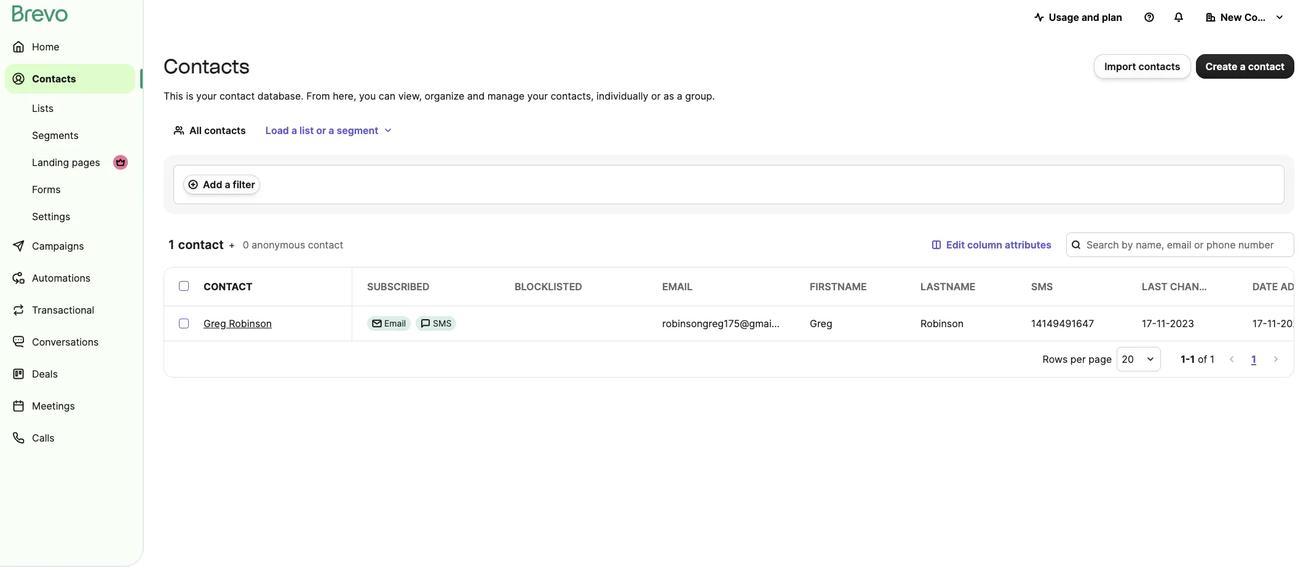 Task type: locate. For each thing, give the bounding box(es) containing it.
1 greg from the left
[[204, 317, 226, 330]]

and inside button
[[1082, 11, 1100, 23]]

deals link
[[5, 359, 135, 389]]

edit column attributes button
[[922, 232, 1062, 257]]

2023 up 1-
[[1170, 317, 1195, 330]]

or inside load a list or a segment button
[[316, 124, 326, 137]]

1 horizontal spatial 11-
[[1268, 317, 1281, 330]]

anonymous
[[252, 239, 305, 251]]

14149491647
[[1031, 317, 1094, 330]]

1 horizontal spatial contacts
[[164, 55, 249, 78]]

new company button
[[1196, 5, 1295, 30]]

company
[[1245, 11, 1290, 23]]

11- down 'last'
[[1157, 317, 1170, 330]]

Search by name, email or phone number search field
[[1066, 232, 1295, 257]]

a for add a filter
[[225, 178, 230, 191]]

2 greg from the left
[[810, 317, 833, 330]]

2 11- from the left
[[1268, 317, 1281, 330]]

greg down "firstname"
[[810, 317, 833, 330]]

contact right anonymous
[[308, 239, 343, 251]]

or left as
[[651, 90, 661, 102]]

1 2023 from the left
[[1170, 317, 1195, 330]]

edit column attributes
[[947, 239, 1052, 251]]

11-
[[1157, 317, 1170, 330], [1268, 317, 1281, 330]]

last changed
[[1142, 280, 1220, 293]]

17-11-2023 down last changed on the right
[[1142, 317, 1195, 330]]

2 robinson from the left
[[921, 317, 964, 330]]

1 horizontal spatial greg
[[810, 317, 833, 330]]

1-
[[1181, 353, 1190, 365]]

usage and plan button
[[1024, 5, 1132, 30]]

0 horizontal spatial 11-
[[1157, 317, 1170, 330]]

a left list
[[291, 124, 297, 137]]

contacts link
[[5, 64, 135, 93]]

your right manage
[[527, 90, 548, 102]]

0 horizontal spatial or
[[316, 124, 326, 137]]

0 horizontal spatial contacts
[[32, 73, 76, 85]]

list
[[300, 124, 314, 137]]

left___rvooi image
[[116, 157, 125, 167]]

meetings link
[[5, 391, 135, 421]]

pages
[[72, 156, 100, 169]]

0 horizontal spatial greg
[[204, 317, 226, 330]]

transactional link
[[5, 295, 135, 325]]

greg for greg
[[810, 317, 833, 330]]

contact right create
[[1248, 60, 1285, 73]]

greg
[[204, 317, 226, 330], [810, 317, 833, 330]]

1 horizontal spatial robinson
[[921, 317, 964, 330]]

all
[[189, 124, 202, 137]]

11- down date
[[1268, 317, 1281, 330]]

1 vertical spatial contacts
[[204, 124, 246, 137]]

contacts up "lists"
[[32, 73, 76, 85]]

manage
[[488, 90, 525, 102]]

1 horizontal spatial 17-
[[1253, 317, 1268, 330]]

sms right left___c25ys icon
[[433, 318, 452, 328]]

home
[[32, 41, 59, 53]]

landing pages
[[32, 156, 100, 169]]

contacts
[[164, 55, 249, 78], [32, 73, 76, 85]]

contact up all contacts at the top
[[220, 90, 255, 102]]

1 horizontal spatial your
[[527, 90, 548, 102]]

a right create
[[1240, 60, 1246, 73]]

0 horizontal spatial 17-
[[1142, 317, 1157, 330]]

17- up 20 popup button
[[1142, 317, 1157, 330]]

0 horizontal spatial sms
[[433, 318, 452, 328]]

sms
[[1031, 280, 1053, 293], [433, 318, 452, 328]]

can
[[379, 90, 396, 102]]

contact
[[1248, 60, 1285, 73], [220, 90, 255, 102], [178, 237, 224, 252], [308, 239, 343, 251]]

or right list
[[316, 124, 326, 137]]

left___c25ys image
[[372, 319, 382, 328]]

robinson down 'contact'
[[229, 317, 272, 330]]

1 horizontal spatial sms
[[1031, 280, 1053, 293]]

a for create a contact
[[1240, 60, 1246, 73]]

your
[[196, 90, 217, 102], [527, 90, 548, 102]]

1 horizontal spatial contacts
[[1139, 60, 1181, 73]]

17-11-2023 down the date added
[[1253, 317, 1305, 330]]

your right is
[[196, 90, 217, 102]]

17- up the 1 button
[[1253, 317, 1268, 330]]

0 vertical spatial or
[[651, 90, 661, 102]]

robinson down 'lastname'
[[921, 317, 964, 330]]

a right add
[[225, 178, 230, 191]]

1 vertical spatial sms
[[433, 318, 452, 328]]

add
[[203, 178, 222, 191]]

1 horizontal spatial 17-11-2023
[[1253, 317, 1305, 330]]

0 horizontal spatial your
[[196, 90, 217, 102]]

greg down 'contact'
[[204, 317, 226, 330]]

2 2023 from the left
[[1281, 317, 1305, 330]]

segments link
[[5, 123, 135, 148]]

of
[[1198, 353, 1207, 365]]

1
[[169, 237, 175, 252], [1190, 353, 1195, 365], [1210, 353, 1215, 365], [1252, 353, 1257, 365]]

a
[[1240, 60, 1246, 73], [677, 90, 683, 102], [291, 124, 297, 137], [329, 124, 334, 137], [225, 178, 230, 191]]

1 contact + 0 anonymous contact
[[169, 237, 343, 252]]

0 vertical spatial and
[[1082, 11, 1100, 23]]

robinson
[[229, 317, 272, 330], [921, 317, 964, 330]]

contacts inside button
[[1139, 60, 1181, 73]]

0 horizontal spatial contacts
[[204, 124, 246, 137]]

settings link
[[5, 204, 135, 229]]

sms up 14149491647
[[1031, 280, 1053, 293]]

and left manage
[[467, 90, 485, 102]]

0 horizontal spatial 17-11-2023
[[1142, 317, 1195, 330]]

0 vertical spatial contacts
[[1139, 60, 1181, 73]]

create a contact button
[[1196, 54, 1295, 79]]

1 your from the left
[[196, 90, 217, 102]]

2 your from the left
[[527, 90, 548, 102]]

page
[[1089, 353, 1112, 365]]

rows
[[1043, 353, 1068, 365]]

a for load a list or a segment
[[291, 124, 297, 137]]

2023
[[1170, 317, 1195, 330], [1281, 317, 1305, 330]]

new company
[[1221, 11, 1290, 23]]

campaigns
[[32, 240, 84, 252]]

1 horizontal spatial or
[[651, 90, 661, 102]]

and left plan
[[1082, 11, 1100, 23]]

or
[[651, 90, 661, 102], [316, 124, 326, 137]]

0 horizontal spatial 2023
[[1170, 317, 1195, 330]]

new
[[1221, 11, 1242, 23]]

here,
[[333, 90, 356, 102]]

lists link
[[5, 96, 135, 121]]

load a list or a segment
[[266, 124, 379, 137]]

automations link
[[5, 263, 135, 293]]

1 vertical spatial or
[[316, 124, 326, 137]]

date added
[[1253, 280, 1314, 293]]

and
[[1082, 11, 1100, 23], [467, 90, 485, 102]]

2023 down added
[[1281, 317, 1305, 330]]

contacts right all on the left
[[204, 124, 246, 137]]

1 horizontal spatial and
[[1082, 11, 1100, 23]]

0 horizontal spatial robinson
[[229, 317, 272, 330]]

contacts right "import"
[[1139, 60, 1181, 73]]

17-
[[1142, 317, 1157, 330], [1253, 317, 1268, 330]]

automations
[[32, 272, 91, 284]]

1 horizontal spatial 2023
[[1281, 317, 1305, 330]]

0 horizontal spatial and
[[467, 90, 485, 102]]

2 17-11-2023 from the left
[[1253, 317, 1305, 330]]

column
[[968, 239, 1003, 251]]

contacts up is
[[164, 55, 249, 78]]

load a list or a segment button
[[256, 118, 403, 143]]



Task type: vqa. For each thing, say whether or not it's contained in the screenshot.
rightmost and
yes



Task type: describe. For each thing, give the bounding box(es) containing it.
create
[[1206, 60, 1238, 73]]

you
[[359, 90, 376, 102]]

is
[[186, 90, 193, 102]]

rows per page
[[1043, 353, 1112, 365]]

1 vertical spatial and
[[467, 90, 485, 102]]

this
[[164, 90, 183, 102]]

subscribed
[[367, 280, 430, 293]]

last
[[1142, 280, 1168, 293]]

import
[[1105, 60, 1136, 73]]

date
[[1253, 280, 1278, 293]]

plan
[[1102, 11, 1122, 23]]

a right as
[[677, 90, 683, 102]]

1 17-11-2023 from the left
[[1142, 317, 1195, 330]]

organize
[[425, 90, 465, 102]]

individually
[[597, 90, 648, 102]]

calls
[[32, 432, 55, 444]]

contacts,
[[551, 90, 594, 102]]

1 inside button
[[1252, 353, 1257, 365]]

a right list
[[329, 124, 334, 137]]

landing pages link
[[5, 150, 135, 175]]

2 17- from the left
[[1253, 317, 1268, 330]]

landing
[[32, 156, 69, 169]]

contact inside button
[[1248, 60, 1285, 73]]

edit
[[947, 239, 965, 251]]

changed
[[1170, 280, 1220, 293]]

segments
[[32, 129, 79, 141]]

contacts for all contacts
[[204, 124, 246, 137]]

firstname
[[810, 280, 867, 293]]

create a contact
[[1206, 60, 1285, 73]]

left___c25ys image
[[421, 319, 431, 328]]

contact inside 1 contact + 0 anonymous contact
[[308, 239, 343, 251]]

contact left +
[[178, 237, 224, 252]]

added
[[1281, 280, 1314, 293]]

add a filter
[[203, 178, 255, 191]]

blocklisted
[[515, 280, 582, 293]]

1 11- from the left
[[1157, 317, 1170, 330]]

load
[[266, 124, 289, 137]]

segment
[[337, 124, 379, 137]]

contacts inside contacts link
[[32, 73, 76, 85]]

view,
[[398, 90, 422, 102]]

greg robinson link
[[204, 316, 272, 331]]

database.
[[258, 90, 304, 102]]

all contacts
[[189, 124, 246, 137]]

group.
[[685, 90, 715, 102]]

this is your contact database. from here, you can view, organize and manage your contacts, individually or as a group.
[[164, 90, 715, 102]]

20
[[1122, 353, 1134, 365]]

transactional
[[32, 304, 94, 316]]

conversations link
[[5, 327, 135, 357]]

email
[[384, 318, 406, 328]]

import contacts button
[[1094, 54, 1191, 79]]

contacts for import contacts
[[1139, 60, 1181, 73]]

settings
[[32, 210, 70, 223]]

usage and plan
[[1049, 11, 1122, 23]]

filter
[[233, 178, 255, 191]]

+
[[229, 239, 235, 251]]

attributes
[[1005, 239, 1052, 251]]

home link
[[5, 32, 135, 62]]

deals
[[32, 368, 58, 380]]

0
[[243, 239, 249, 251]]

1 robinson from the left
[[229, 317, 272, 330]]

lists
[[32, 102, 54, 114]]

email
[[662, 280, 693, 293]]

contact
[[204, 280, 253, 293]]

0 vertical spatial sms
[[1031, 280, 1053, 293]]

greg robinson
[[204, 317, 272, 330]]

lastname
[[921, 280, 976, 293]]

from
[[306, 90, 330, 102]]

1-1 of 1
[[1181, 353, 1215, 365]]

calls link
[[5, 423, 135, 453]]

campaigns link
[[5, 231, 135, 261]]

forms
[[32, 183, 61, 196]]

1 button
[[1249, 351, 1259, 368]]

meetings
[[32, 400, 75, 412]]

1 17- from the left
[[1142, 317, 1157, 330]]

usage
[[1049, 11, 1079, 23]]

robinsongreg175@gmail.com
[[662, 317, 797, 330]]

import contacts
[[1105, 60, 1181, 73]]

greg for greg robinson
[[204, 317, 226, 330]]

add a filter button
[[183, 175, 260, 194]]

conversations
[[32, 336, 99, 348]]

forms link
[[5, 177, 135, 202]]

20 button
[[1117, 347, 1161, 371]]

as
[[664, 90, 674, 102]]

per
[[1071, 353, 1086, 365]]



